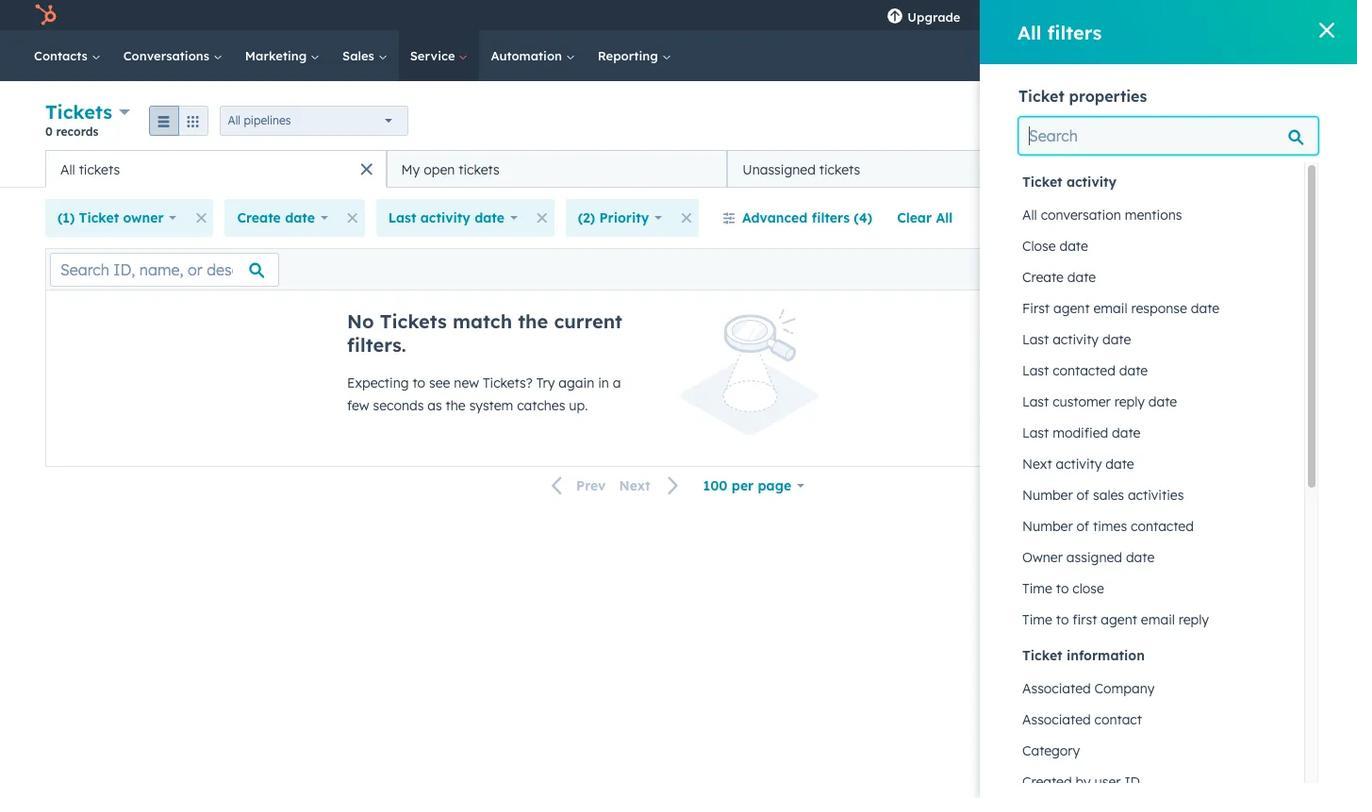 Task type: locate. For each thing, give the bounding box(es) containing it.
associated company button
[[1019, 674, 1305, 705]]

0 vertical spatial create date
[[237, 210, 315, 226]]

unassigned tickets button
[[728, 150, 1069, 188]]

1 vertical spatial create
[[237, 210, 281, 226]]

1 vertical spatial tickets
[[380, 310, 447, 333]]

time to first agent email reply
[[1023, 612, 1210, 629]]

reply down 'last contacted date' button at the right top of the page
[[1115, 394, 1146, 411]]

1 vertical spatial to
[[1057, 580, 1070, 597]]

1 horizontal spatial the
[[518, 310, 549, 333]]

time down owner
[[1023, 580, 1053, 597]]

0 vertical spatial filters
[[1048, 20, 1102, 44]]

0 vertical spatial agent
[[1054, 300, 1091, 317]]

associated contact
[[1023, 712, 1143, 729]]

settings image
[[1098, 8, 1115, 25]]

next down last modified date
[[1023, 456, 1053, 473]]

tickets?
[[483, 375, 533, 392]]

create date inside popup button
[[237, 210, 315, 226]]

2 time from the top
[[1023, 612, 1053, 629]]

create down close
[[1023, 269, 1064, 286]]

email down time to close button
[[1142, 612, 1176, 629]]

to
[[413, 375, 426, 392], [1057, 580, 1070, 597], [1057, 612, 1070, 629]]

all tickets
[[60, 161, 120, 178]]

2 horizontal spatial create
[[1228, 114, 1264, 128]]

create inside create date button
[[1023, 269, 1064, 286]]

all right the clear
[[937, 210, 953, 226]]

activity inside popup button
[[421, 210, 471, 226]]

add view (3/5) button
[[1077, 150, 1231, 188]]

the
[[518, 310, 549, 333], [446, 397, 466, 414]]

number up owner
[[1023, 518, 1074, 535]]

to for first
[[1057, 612, 1070, 629]]

hubspot link
[[23, 4, 71, 26]]

last for 'last modified date' button
[[1023, 425, 1050, 442]]

0 vertical spatial tickets
[[45, 100, 112, 124]]

all inside button
[[60, 161, 75, 178]]

0 vertical spatial associated
[[1023, 680, 1092, 697]]

1 horizontal spatial email
[[1142, 612, 1176, 629]]

0 horizontal spatial next
[[619, 478, 651, 495]]

all left pipelines
[[228, 113, 241, 127]]

service
[[410, 48, 459, 63]]

1 vertical spatial create date
[[1023, 269, 1097, 286]]

next inside 'button'
[[619, 478, 651, 495]]

date
[[285, 210, 315, 226], [475, 210, 505, 226], [1060, 238, 1089, 255], [1068, 269, 1097, 286], [1192, 300, 1220, 317], [1103, 331, 1132, 348], [1120, 362, 1149, 379], [1149, 394, 1178, 411], [1113, 425, 1141, 442], [1106, 456, 1135, 473], [1127, 549, 1155, 566]]

create date inside button
[[1023, 269, 1097, 286]]

0 vertical spatial email
[[1094, 300, 1128, 317]]

create for create ticket button
[[1228, 114, 1264, 128]]

next right 'prev'
[[619, 478, 651, 495]]

0 horizontal spatial create date
[[237, 210, 315, 226]]

the inside no tickets match the current filters.
[[518, 310, 549, 333]]

0 horizontal spatial tickets
[[79, 161, 120, 178]]

row group
[[1019, 162, 1305, 798]]

all for all tickets
[[60, 161, 75, 178]]

1 horizontal spatial next
[[1023, 456, 1053, 473]]

search image
[[1318, 49, 1332, 62]]

1 vertical spatial associated
[[1023, 712, 1092, 729]]

number for number of sales activities
[[1023, 487, 1074, 504]]

number inside button
[[1023, 518, 1074, 535]]

notifications image
[[1130, 8, 1147, 25]]

marketplaces button
[[1016, 0, 1055, 30]]

actions button
[[1037, 106, 1120, 136]]

0
[[45, 125, 53, 139]]

1 horizontal spatial agent
[[1102, 612, 1138, 629]]

time down "time to close"
[[1023, 612, 1053, 629]]

filters for all
[[1048, 20, 1102, 44]]

activity up all conversation mentions at top right
[[1067, 174, 1117, 191]]

filters inside button
[[812, 210, 850, 226]]

(2) priority
[[578, 210, 650, 226]]

all
[[1018, 20, 1042, 44], [228, 113, 241, 127], [60, 161, 75, 178], [1023, 207, 1038, 224], [937, 210, 953, 226]]

all down 0 records
[[60, 161, 75, 178]]

category
[[1023, 743, 1081, 760]]

import button
[[1131, 106, 1201, 136]]

2 horizontal spatial tickets
[[820, 161, 861, 178]]

1 vertical spatial reply
[[1179, 612, 1210, 629]]

catches
[[517, 397, 566, 414]]

(3/5)
[[1174, 160, 1207, 177]]

1 horizontal spatial last activity date
[[1023, 331, 1132, 348]]

0 vertical spatial the
[[518, 310, 549, 333]]

all pipelines button
[[219, 105, 408, 135]]

last activity date down my open tickets in the top left of the page
[[389, 210, 505, 226]]

create down all tickets button
[[237, 210, 281, 226]]

records
[[56, 125, 98, 139]]

1 vertical spatial email
[[1142, 612, 1176, 629]]

(1) ticket owner
[[58, 210, 164, 226]]

1 vertical spatial of
[[1077, 518, 1090, 535]]

tickets right open
[[459, 161, 500, 178]]

0 horizontal spatial create
[[237, 210, 281, 226]]

service link
[[399, 30, 480, 81]]

per
[[732, 478, 754, 495]]

all conversation mentions button
[[1019, 200, 1305, 232]]

activity up last contacted date
[[1053, 331, 1099, 348]]

2 associated from the top
[[1023, 712, 1092, 729]]

group
[[149, 105, 208, 135]]

filters
[[1048, 20, 1102, 44], [812, 210, 850, 226]]

create date down all tickets button
[[237, 210, 315, 226]]

all up close
[[1023, 207, 1038, 224]]

create inside create ticket button
[[1228, 114, 1264, 128]]

next inside button
[[1023, 456, 1053, 473]]

again
[[559, 375, 595, 392]]

create left ticket on the right
[[1228, 114, 1264, 128]]

contacted
[[1053, 362, 1116, 379], [1132, 518, 1195, 535]]

1 vertical spatial next
[[619, 478, 651, 495]]

to left first
[[1057, 612, 1070, 629]]

0 vertical spatial of
[[1077, 487, 1090, 504]]

the right "as"
[[446, 397, 466, 414]]

2 vertical spatial create
[[1023, 269, 1064, 286]]

prev
[[577, 478, 606, 495]]

menu
[[874, 0, 1335, 30]]

0 horizontal spatial last activity date
[[389, 210, 505, 226]]

email
[[1094, 300, 1128, 317], [1142, 612, 1176, 629]]

0 horizontal spatial reply
[[1115, 394, 1146, 411]]

0 vertical spatial next
[[1023, 456, 1053, 473]]

hubspot image
[[34, 4, 57, 26]]

2 number from the top
[[1023, 518, 1074, 535]]

contacted down 'number of sales activities' button
[[1132, 518, 1195, 535]]

user
[[1095, 774, 1122, 791]]

ticket
[[1019, 87, 1065, 106], [1023, 174, 1063, 191], [79, 210, 119, 226], [1023, 647, 1063, 664]]

0 vertical spatial create
[[1228, 114, 1264, 128]]

activity down modified
[[1056, 456, 1103, 473]]

associated company
[[1023, 680, 1155, 697]]

ticket for ticket properties
[[1019, 87, 1065, 106]]

number for number of times contacted
[[1023, 518, 1074, 535]]

to inside expecting to see new tickets? try again in a few seconds as the system catches up.
[[413, 375, 426, 392]]

0 vertical spatial time
[[1023, 580, 1053, 597]]

(1)
[[58, 210, 75, 226]]

date inside 'button'
[[1192, 300, 1220, 317]]

close
[[1073, 580, 1105, 597]]

contact
[[1095, 712, 1143, 729]]

0 horizontal spatial the
[[446, 397, 466, 414]]

clear
[[898, 210, 932, 226]]

ticket right the (1)
[[79, 210, 119, 226]]

1 horizontal spatial reply
[[1179, 612, 1210, 629]]

0 records
[[45, 125, 98, 139]]

expecting
[[347, 375, 409, 392]]

reply inside last customer reply date button
[[1115, 394, 1146, 411]]

apoptosis
[[1190, 8, 1248, 23]]

create date button
[[225, 199, 340, 237]]

menu item
[[974, 0, 978, 30]]

ticket information
[[1023, 647, 1146, 664]]

to left see
[[413, 375, 426, 392]]

1 vertical spatial agent
[[1102, 612, 1138, 629]]

email left response
[[1094, 300, 1128, 317]]

ticket up actions
[[1019, 87, 1065, 106]]

0 vertical spatial last activity date
[[389, 210, 505, 226]]

tickets banner
[[45, 98, 1313, 150]]

of left sales
[[1077, 487, 1090, 504]]

1 vertical spatial time
[[1023, 612, 1053, 629]]

times
[[1094, 518, 1128, 535]]

close image
[[1320, 23, 1335, 38]]

2
[[1298, 8, 1305, 23]]

1 horizontal spatial contacted
[[1132, 518, 1195, 535]]

(2) priority button
[[566, 199, 675, 237]]

by
[[1076, 774, 1091, 791]]

tickets inside no tickets match the current filters.
[[380, 310, 447, 333]]

current
[[554, 310, 623, 333]]

no tickets match the current filters.
[[347, 310, 623, 357]]

number down next activity date
[[1023, 487, 1074, 504]]

0 horizontal spatial email
[[1094, 300, 1128, 317]]

associated up associated contact
[[1023, 680, 1092, 697]]

time
[[1023, 580, 1053, 597], [1023, 612, 1053, 629]]

1 vertical spatial filters
[[812, 210, 850, 226]]

2 vertical spatial to
[[1057, 612, 1070, 629]]

Search HubSpot search field
[[1093, 40, 1324, 72]]

1 horizontal spatial filters
[[1048, 20, 1102, 44]]

last customer reply date
[[1023, 394, 1178, 411]]

0 horizontal spatial tickets
[[45, 100, 112, 124]]

tickets up (4)
[[820, 161, 861, 178]]

ticket
[[1267, 114, 1297, 128]]

1 vertical spatial number
[[1023, 518, 1074, 535]]

tickets right no
[[380, 310, 447, 333]]

the right match
[[518, 310, 549, 333]]

all right the calling icon at the top of page
[[1018, 20, 1042, 44]]

to left close
[[1057, 580, 1070, 597]]

create date
[[237, 210, 315, 226], [1023, 269, 1097, 286]]

close
[[1023, 238, 1057, 255]]

3 tickets from the left
[[820, 161, 861, 178]]

priority
[[600, 210, 650, 226]]

100 per page button
[[691, 467, 817, 505]]

1 horizontal spatial tickets
[[380, 310, 447, 333]]

of left times
[[1077, 518, 1090, 535]]

ticket for ticket activity
[[1023, 174, 1063, 191]]

all tickets button
[[45, 150, 387, 188]]

first agent email response date
[[1023, 300, 1220, 317]]

all inside popup button
[[228, 113, 241, 127]]

1 horizontal spatial tickets
[[459, 161, 500, 178]]

first agent email response date button
[[1019, 293, 1305, 325]]

of
[[1077, 487, 1090, 504], [1077, 518, 1090, 535]]

number
[[1023, 487, 1074, 504], [1023, 518, 1074, 535]]

1 associated from the top
[[1023, 680, 1092, 697]]

view
[[1140, 160, 1170, 177]]

0 vertical spatial contacted
[[1053, 362, 1116, 379]]

of inside button
[[1077, 518, 1090, 535]]

create for create date button on the top right
[[1023, 269, 1064, 286]]

0 vertical spatial reply
[[1115, 394, 1146, 411]]

all inside row group
[[1023, 207, 1038, 224]]

contacted up customer
[[1053, 362, 1116, 379]]

of inside button
[[1077, 487, 1090, 504]]

last activity date inside button
[[1023, 331, 1132, 348]]

marketplaces image
[[1027, 8, 1044, 25]]

tickets inside button
[[79, 161, 120, 178]]

add view (3/5)
[[1110, 160, 1207, 177]]

ticket up associated company
[[1023, 647, 1063, 664]]

sales link
[[331, 30, 399, 81]]

0 vertical spatial number
[[1023, 487, 1074, 504]]

next for next
[[619, 478, 651, 495]]

close date
[[1023, 238, 1089, 255]]

1 vertical spatial the
[[446, 397, 466, 414]]

match
[[453, 310, 513, 333]]

associated up category
[[1023, 712, 1092, 729]]

last activity date up last contacted date
[[1023, 331, 1132, 348]]

1 vertical spatial contacted
[[1132, 518, 1195, 535]]

1 time from the top
[[1023, 580, 1053, 597]]

last customer reply date button
[[1019, 387, 1305, 419]]

created
[[1023, 774, 1073, 791]]

0 horizontal spatial filters
[[812, 210, 850, 226]]

activity down my open tickets in the top left of the page
[[421, 210, 471, 226]]

tickets down records
[[79, 161, 120, 178]]

help image
[[1067, 8, 1084, 25]]

agent
[[1054, 300, 1091, 317], [1102, 612, 1138, 629]]

number inside button
[[1023, 487, 1074, 504]]

create date button
[[1019, 262, 1305, 294]]

next for next activity date
[[1023, 456, 1053, 473]]

2 of from the top
[[1077, 518, 1090, 535]]

last activity date button
[[1019, 325, 1305, 356]]

number of times contacted button
[[1019, 511, 1305, 543]]

1 horizontal spatial create date
[[1023, 269, 1097, 286]]

associated for associated company
[[1023, 680, 1092, 697]]

1 number from the top
[[1023, 487, 1074, 504]]

last for last activity date button on the top
[[1023, 331, 1050, 348]]

0 horizontal spatial agent
[[1054, 300, 1091, 317]]

reply down time to close button
[[1179, 612, 1210, 629]]

expecting to see new tickets? try again in a few seconds as the system catches up.
[[347, 375, 621, 414]]

create date down close date
[[1023, 269, 1097, 286]]

1 horizontal spatial create
[[1023, 269, 1064, 286]]

of for sales
[[1077, 487, 1090, 504]]

no
[[347, 310, 374, 333]]

1 tickets from the left
[[79, 161, 120, 178]]

row group containing ticket activity
[[1019, 162, 1305, 798]]

ticket up conversation
[[1023, 174, 1063, 191]]

1 of from the top
[[1077, 487, 1090, 504]]

tickets up records
[[45, 100, 112, 124]]

0 vertical spatial to
[[413, 375, 426, 392]]

1 vertical spatial last activity date
[[1023, 331, 1132, 348]]



Task type: describe. For each thing, give the bounding box(es) containing it.
create inside create date popup button
[[237, 210, 281, 226]]

pagination navigation
[[541, 474, 691, 499]]

created by user id
[[1023, 774, 1141, 791]]

agent inside the time to first agent email reply button
[[1102, 612, 1138, 629]]

company
[[1095, 680, 1155, 697]]

try
[[537, 375, 555, 392]]

filters for advanced
[[812, 210, 850, 226]]

time to close
[[1023, 580, 1105, 597]]

last contacted date button
[[1019, 356, 1305, 387]]

studios
[[1252, 8, 1295, 23]]

Search ID, name, or description search field
[[50, 252, 279, 286]]

prev button
[[541, 474, 613, 499]]

seconds
[[373, 397, 424, 414]]

last modified date
[[1023, 425, 1141, 442]]

filters.
[[347, 333, 406, 357]]

tickets inside popup button
[[45, 100, 112, 124]]

the inside expecting to see new tickets? try again in a few seconds as the system catches up.
[[446, 397, 466, 414]]

100
[[704, 478, 728, 495]]

next activity date
[[1023, 456, 1135, 473]]

reply inside the time to first agent email reply button
[[1179, 612, 1210, 629]]

clear all
[[898, 210, 953, 226]]

tickets for unassigned tickets
[[820, 161, 861, 178]]

reporting link
[[587, 30, 683, 81]]

100 per page
[[704, 478, 792, 495]]

tickets button
[[45, 98, 130, 126]]

menu containing apoptosis studios 2
[[874, 0, 1335, 30]]

apoptosis studios 2 button
[[1158, 0, 1333, 30]]

a
[[613, 375, 621, 392]]

tickets for all tickets
[[79, 161, 120, 178]]

new
[[454, 375, 479, 392]]

search button
[[1309, 40, 1341, 72]]

notifications button
[[1122, 0, 1155, 30]]

email inside the time to first agent email reply button
[[1142, 612, 1176, 629]]

mentions
[[1126, 207, 1183, 224]]

system
[[470, 397, 514, 414]]

next button
[[613, 474, 691, 499]]

last for 'last contacted date' button at the right top of the page
[[1023, 362, 1050, 379]]

ticket inside "popup button"
[[79, 210, 119, 226]]

unassigned tickets
[[743, 161, 861, 178]]

customer
[[1053, 394, 1112, 411]]

up.
[[569, 397, 588, 414]]

of for times
[[1077, 518, 1090, 535]]

assigned
[[1067, 549, 1123, 566]]

2 tickets from the left
[[459, 161, 500, 178]]

my
[[402, 161, 420, 178]]

last for last customer reply date button on the right of the page
[[1023, 394, 1050, 411]]

all filters
[[1018, 20, 1102, 44]]

conversation
[[1042, 207, 1122, 224]]

marketing link
[[234, 30, 331, 81]]

settings link
[[1095, 5, 1119, 25]]

(2)
[[578, 210, 596, 226]]

my open tickets button
[[387, 150, 728, 188]]

upgrade image
[[887, 8, 904, 25]]

associated for associated contact
[[1023, 712, 1092, 729]]

activity for row group containing ticket activity
[[1067, 174, 1117, 191]]

last activity date button
[[376, 199, 530, 237]]

email inside first agent email response date 'button'
[[1094, 300, 1128, 317]]

conversations
[[123, 48, 213, 63]]

number of sales activities
[[1023, 487, 1185, 504]]

upgrade
[[908, 9, 961, 25]]

all pipelines
[[228, 113, 291, 127]]

group inside tickets banner
[[149, 105, 208, 135]]

few
[[347, 397, 370, 414]]

advanced
[[743, 210, 808, 226]]

to for see
[[413, 375, 426, 392]]

activity for "next activity date" button
[[1056, 456, 1103, 473]]

activity for last activity date button on the top
[[1053, 331, 1099, 348]]

in
[[598, 375, 609, 392]]

id
[[1125, 774, 1141, 791]]

properties
[[1070, 87, 1148, 106]]

associated contact button
[[1019, 705, 1305, 737]]

marketing
[[245, 48, 311, 63]]

calling icon image
[[988, 8, 1005, 25]]

0 horizontal spatial contacted
[[1053, 362, 1116, 379]]

number of sales activities button
[[1019, 480, 1305, 512]]

last contacted date
[[1023, 362, 1149, 379]]

last modified date button
[[1019, 418, 1305, 450]]

all for all filters
[[1018, 20, 1042, 44]]

Search search field
[[1019, 117, 1319, 155]]

time for time to first agent email reply
[[1023, 612, 1053, 629]]

to for close
[[1057, 580, 1070, 597]]

created by user id button
[[1019, 767, 1305, 798]]

reporting
[[598, 48, 662, 63]]

last activity date inside popup button
[[389, 210, 505, 226]]

tara schultz image
[[1170, 7, 1187, 24]]

help button
[[1059, 0, 1091, 30]]

clear all button
[[885, 199, 966, 237]]

time for time to close
[[1023, 580, 1053, 597]]

ticket for ticket information
[[1023, 647, 1063, 664]]

conversations link
[[112, 30, 234, 81]]

next activity date button
[[1019, 449, 1305, 481]]

modified
[[1053, 425, 1109, 442]]

create ticket button
[[1212, 106, 1313, 136]]

agent inside first agent email response date 'button'
[[1054, 300, 1091, 317]]

owner
[[123, 210, 164, 226]]

(4)
[[854, 210, 873, 226]]

apoptosis studios 2
[[1190, 8, 1305, 23]]

last inside popup button
[[389, 210, 417, 226]]

as
[[428, 397, 442, 414]]

automation link
[[480, 30, 587, 81]]

actions
[[1053, 114, 1092, 128]]

close date button
[[1019, 231, 1305, 263]]

see
[[429, 375, 451, 392]]

owner
[[1023, 549, 1064, 566]]

all for all pipelines
[[228, 113, 241, 127]]

advanced filters (4) button
[[711, 199, 885, 237]]

all for all conversation mentions
[[1023, 207, 1038, 224]]



Task type: vqa. For each thing, say whether or not it's contained in the screenshot.
No Tickets Match The Current Filters.
yes



